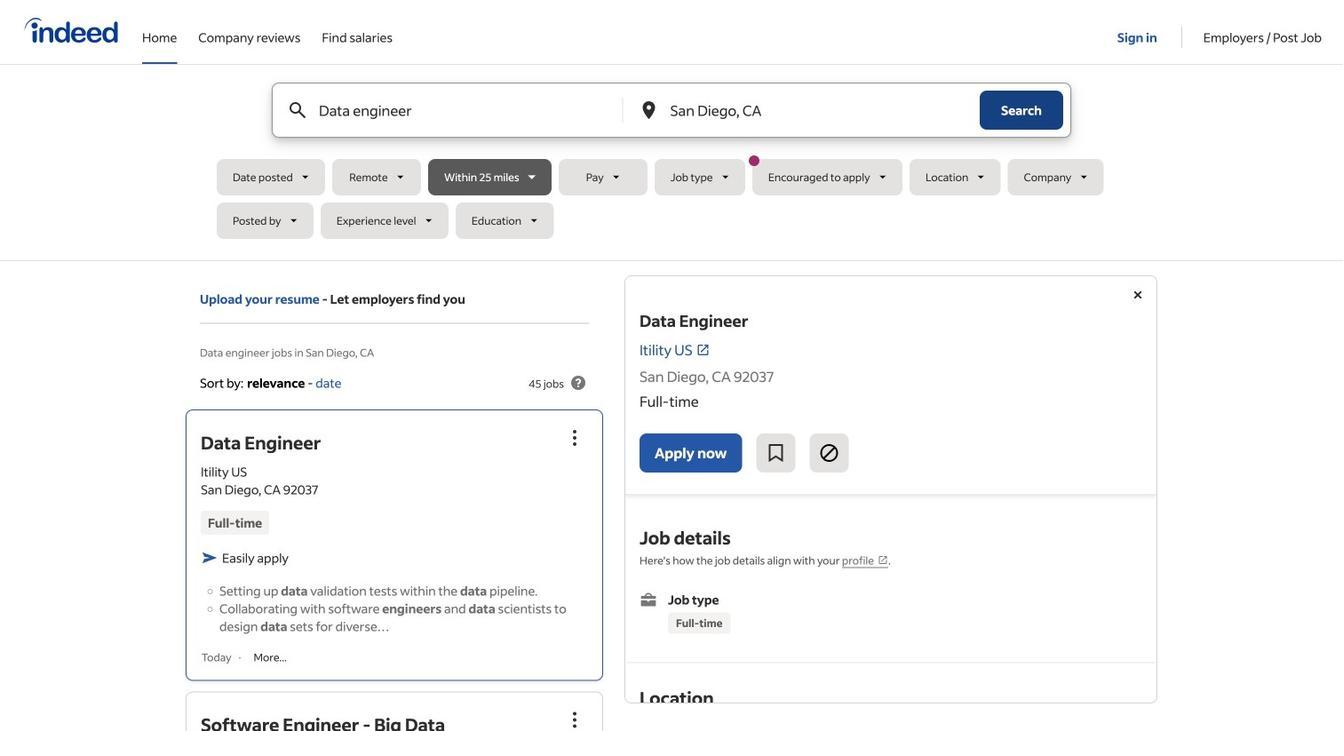 Task type: locate. For each thing, give the bounding box(es) containing it.
close job details image
[[1128, 284, 1149, 306]]

None search field
[[217, 83, 1127, 246]]

job preferences (opens in a new window) image
[[878, 555, 889, 566]]

search: Job title, keywords, or company text field
[[315, 84, 593, 137]]

job actions for software engineer - big data technologies is collapsed image
[[564, 710, 586, 731]]

itility us (opens in a new tab) image
[[696, 343, 711, 357]]

Edit location text field
[[667, 84, 945, 137]]

save this job image
[[766, 443, 787, 464]]



Task type: vqa. For each thing, say whether or not it's contained in the screenshot.
the Job actions for Data Engineer is collapsed image
yes



Task type: describe. For each thing, give the bounding box(es) containing it.
help icon image
[[568, 372, 589, 394]]

not interested image
[[819, 443, 840, 464]]

job actions for data engineer is collapsed image
[[564, 427, 586, 449]]



